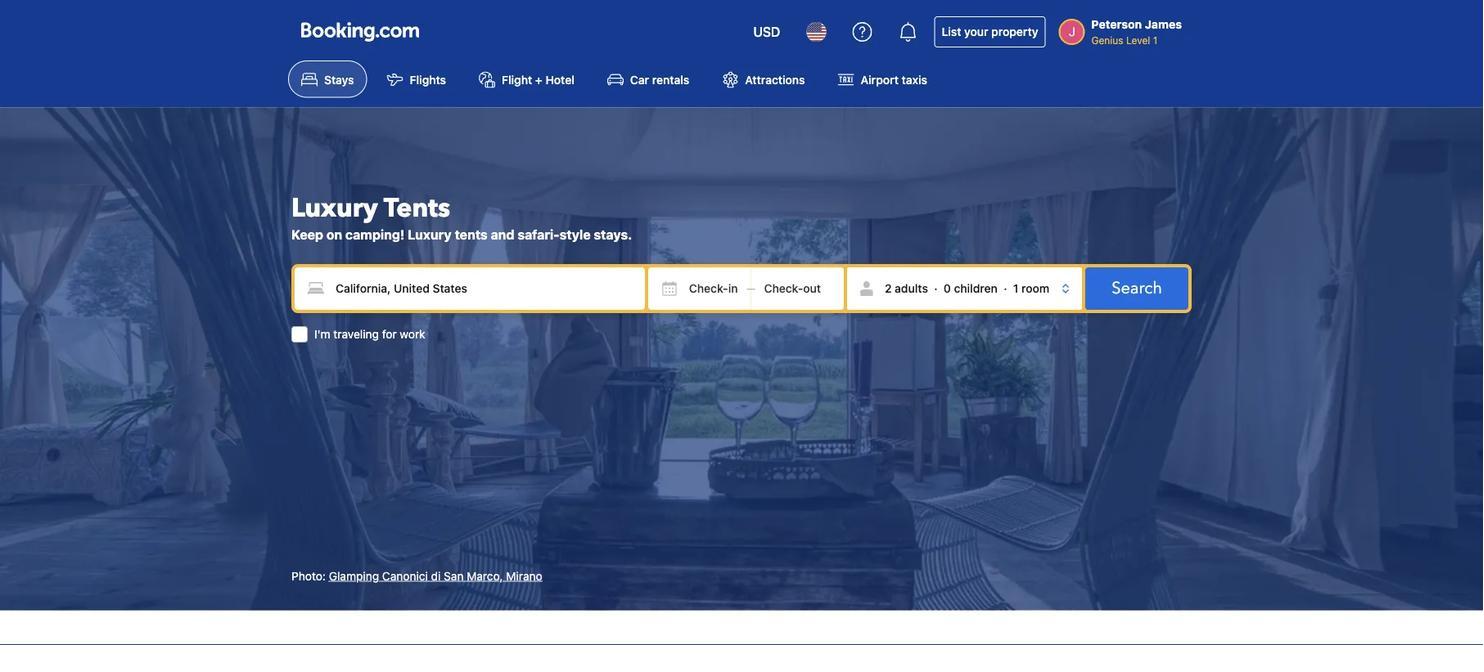 Task type: describe. For each thing, give the bounding box(es) containing it.
and
[[491, 227, 515, 243]]

on
[[327, 227, 342, 243]]

keep
[[291, 227, 323, 243]]

2
[[885, 282, 892, 295]]

safari-
[[518, 227, 560, 243]]

tents
[[455, 227, 488, 243]]

peterson james genius level 1
[[1092, 18, 1182, 46]]

check- for in
[[689, 282, 728, 295]]

glamping canonici di san marco, mirano link
[[329, 570, 543, 583]]

mirano
[[506, 570, 543, 583]]

0
[[944, 282, 951, 295]]

san
[[444, 570, 464, 583]]

list your property link
[[934, 16, 1046, 47]]

i'm
[[314, 328, 330, 341]]

search
[[1112, 277, 1163, 300]]

flights
[[410, 73, 446, 86]]

adults
[[895, 282, 928, 295]]

marco,
[[467, 570, 503, 583]]

children
[[954, 282, 998, 295]]

list
[[942, 25, 961, 38]]

flight + hotel link
[[466, 61, 588, 98]]

canonici
[[382, 570, 428, 583]]

car
[[630, 73, 649, 86]]

1 vertical spatial +
[[794, 270, 801, 283]]

genius
[[1092, 34, 1124, 46]]

camping!
[[345, 227, 405, 243]]

in
[[728, 282, 738, 295]]

1 vertical spatial luxury
[[408, 227, 452, 243]]

traveling
[[334, 328, 379, 341]]

2 · from the left
[[1004, 282, 1007, 295]]

0 horizontal spatial +
[[535, 73, 543, 86]]

out
[[803, 282, 821, 295]]

check- for out
[[764, 282, 803, 295]]

flights link
[[374, 61, 459, 98]]

Type your destination search field
[[295, 268, 645, 310]]

for
[[382, 328, 397, 341]]

stays.
[[594, 227, 632, 243]]

level
[[1126, 34, 1150, 46]]

airport taxis
[[861, 73, 927, 86]]

photo:
[[291, 570, 326, 583]]

james
[[1145, 18, 1182, 31]]

rentals
[[652, 73, 690, 86]]

attractions
[[745, 73, 805, 86]]

airport
[[861, 73, 899, 86]]

search button
[[1086, 268, 1189, 310]]



Task type: vqa. For each thing, say whether or not it's contained in the screenshot.
the 12/12/2023 button associated with second 12:00 button
no



Task type: locate. For each thing, give the bounding box(es) containing it.
+ left hotel
[[535, 73, 543, 86]]

1 · from the left
[[934, 282, 938, 295]]

di
[[431, 570, 441, 583]]

1 horizontal spatial +
[[794, 270, 801, 283]]

booking.com online hotel reservations image
[[301, 22, 419, 42]]

property
[[992, 25, 1038, 38]]

stays
[[324, 73, 354, 86]]

taxis
[[902, 73, 927, 86]]

0 horizontal spatial check-
[[689, 282, 728, 295]]

luxury tents keep on camping! luxury tents and safari-style stays.
[[291, 191, 632, 243]]

1 vertical spatial 1
[[1013, 282, 1019, 295]]

photo: glamping canonici di san marco, mirano
[[291, 570, 543, 583]]

check-
[[689, 282, 728, 295], [764, 282, 803, 295]]

style
[[560, 227, 591, 243]]

0 vertical spatial 1
[[1153, 34, 1158, 46]]

1 horizontal spatial 1
[[1153, 34, 1158, 46]]

tents
[[384, 191, 450, 226]]

list your property
[[942, 25, 1038, 38]]

2 check- from the left
[[764, 282, 803, 295]]

0 horizontal spatial luxury
[[291, 191, 378, 226]]

stays link
[[288, 61, 367, 98]]

+ left out
[[794, 270, 801, 283]]

svg image
[[764, 281, 781, 297]]

1 left room
[[1013, 282, 1019, 295]]

0 horizontal spatial ·
[[934, 282, 938, 295]]

i'm traveling for work
[[314, 328, 425, 341]]

1
[[1153, 34, 1158, 46], [1013, 282, 1019, 295]]

· left 0
[[934, 282, 938, 295]]

flight
[[502, 73, 532, 86]]

car rentals link
[[594, 61, 703, 98]]

· right children
[[1004, 282, 1007, 295]]

none search field containing search
[[291, 264, 1192, 343]]

attractions link
[[709, 61, 818, 98]]

+
[[535, 73, 543, 86], [794, 270, 801, 283]]

0 vertical spatial +
[[535, 73, 543, 86]]

your
[[964, 25, 989, 38]]

car rentals
[[630, 73, 690, 86]]

check- right svg icon
[[689, 282, 728, 295]]

None search field
[[291, 264, 1192, 343]]

svg image
[[661, 281, 678, 297]]

room
[[1022, 282, 1050, 295]]

check-out
[[764, 282, 821, 295]]

check-in
[[689, 282, 738, 295]]

2 adults · 0 children · 1 room
[[885, 282, 1050, 295]]

1 horizontal spatial ·
[[1004, 282, 1007, 295]]

usd button
[[744, 12, 790, 52]]

work
[[400, 328, 425, 341]]

·
[[934, 282, 938, 295], [1004, 282, 1007, 295]]

flight + hotel
[[502, 73, 575, 86]]

1 check- from the left
[[689, 282, 728, 295]]

hotel
[[546, 73, 575, 86]]

1 inside peterson james genius level 1
[[1153, 34, 1158, 46]]

luxury
[[291, 191, 378, 226], [408, 227, 452, 243]]

luxury down the tents
[[408, 227, 452, 243]]

airport taxis link
[[825, 61, 941, 98]]

check- right in
[[764, 282, 803, 295]]

peterson
[[1092, 18, 1142, 31]]

1 right level
[[1153, 34, 1158, 46]]

0 horizontal spatial 1
[[1013, 282, 1019, 295]]

0 vertical spatial luxury
[[291, 191, 378, 226]]

glamping
[[329, 570, 379, 583]]

luxury up on
[[291, 191, 378, 226]]

1 horizontal spatial luxury
[[408, 227, 452, 243]]

1 horizontal spatial check-
[[764, 282, 803, 295]]

usd
[[753, 24, 781, 40]]



